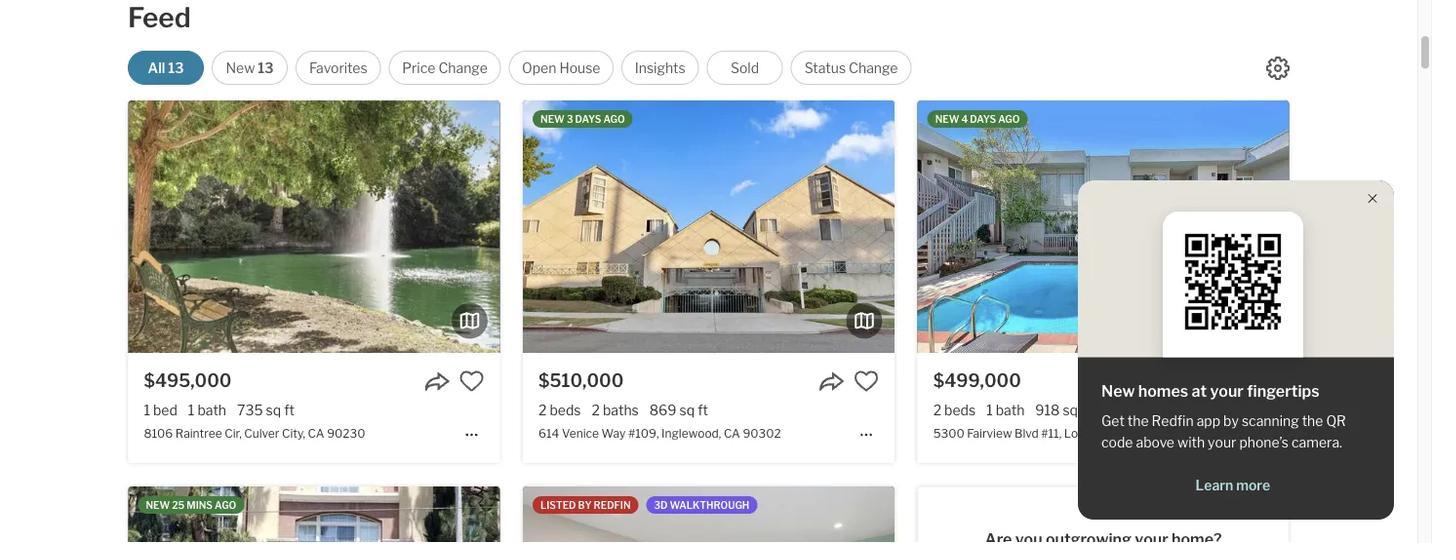 Task type: vqa. For each thing, say whether or not it's contained in the screenshot.
BATHS
yes



Task type: locate. For each thing, give the bounding box(es) containing it.
2 ft from the left
[[698, 402, 708, 419]]

ago right the mins
[[215, 500, 236, 512]]

redfin
[[1152, 413, 1194, 430]]

1 days from the left
[[575, 113, 602, 125]]

1 horizontal spatial favorite button image
[[1249, 369, 1274, 394]]

0 horizontal spatial favorite button checkbox
[[459, 369, 484, 394]]

0 horizontal spatial favorite button image
[[459, 369, 484, 394]]

0 horizontal spatial ft
[[284, 402, 295, 419]]

ft up "city,"
[[284, 402, 295, 419]]

camera.
[[1292, 435, 1343, 451]]

new right all radio at top
[[226, 60, 255, 76]]

1 horizontal spatial change
[[849, 60, 898, 76]]

2 favorite button image from the left
[[1249, 369, 1274, 394]]

13 inside "new" option
[[258, 60, 274, 76]]

2 beds for $499,000
[[934, 402, 976, 419]]

0 horizontal spatial sq
[[266, 402, 281, 419]]

favorite button checkbox
[[459, 369, 484, 394], [854, 369, 879, 394]]

photo of 614 venice way #109, inglewood, ca 90302 image
[[523, 101, 895, 353]]

1 horizontal spatial ca
[[724, 427, 741, 441]]

ca right "city,"
[[308, 427, 325, 441]]

new inside option
[[226, 60, 255, 76]]

way
[[602, 427, 626, 441]]

option group
[[128, 51, 912, 85]]

4
[[962, 113, 968, 125]]

ca
[[308, 427, 325, 441], [724, 427, 741, 441], [1137, 427, 1153, 441]]

walkthrough
[[670, 500, 750, 512]]

2 beds up 614
[[539, 402, 581, 419]]

13 left favorites
[[258, 60, 274, 76]]

2 up 614
[[539, 402, 547, 419]]

sq right 735
[[266, 402, 281, 419]]

bath
[[198, 402, 226, 419], [996, 402, 1025, 419]]

918
[[1036, 402, 1060, 419]]

1 vertical spatial your
[[1208, 435, 1237, 451]]

869
[[650, 402, 677, 419]]

1 up fairview
[[987, 402, 993, 419]]

the up camera.
[[1303, 413, 1324, 430]]

1 ft from the left
[[284, 402, 295, 419]]

ago right 4
[[999, 113, 1020, 125]]

614 venice way #109, inglewood, ca 90302
[[539, 427, 781, 441]]

1 bath for $495,000
[[188, 402, 226, 419]]

1 left bed
[[144, 402, 150, 419]]

photo of 7037 la tijera blvd unit f101, los angeles, ca 90045 image
[[128, 487, 500, 544]]

2 13 from the left
[[258, 60, 274, 76]]

735 sq ft
[[237, 402, 295, 419]]

1 ca from the left
[[308, 427, 325, 441]]

1 horizontal spatial sq
[[680, 402, 695, 419]]

angeles,
[[1087, 427, 1134, 441]]

0 horizontal spatial days
[[575, 113, 602, 125]]

bath for $499,000
[[996, 402, 1025, 419]]

change inside option
[[439, 60, 488, 76]]

code
[[1102, 435, 1134, 451]]

favorite button image for $495,000
[[459, 369, 484, 394]]

1 bath
[[188, 402, 226, 419], [987, 402, 1025, 419]]

2 horizontal spatial ft
[[1081, 402, 1092, 419]]

change
[[439, 60, 488, 76], [849, 60, 898, 76]]

favorite button checkbox for $495,000
[[459, 369, 484, 394]]

ago
[[604, 113, 625, 125], [999, 113, 1020, 125], [215, 500, 236, 512]]

2 1 from the left
[[188, 402, 195, 419]]

bed
[[153, 402, 177, 419]]

sq for $499,000
[[1063, 402, 1078, 419]]

beds up 5300
[[945, 402, 976, 419]]

13 for all 13
[[168, 60, 184, 76]]

5300 fairview blvd #11, los angeles, ca 90056
[[934, 427, 1195, 441]]

learn more
[[1196, 478, 1271, 494]]

1 2 beds from the left
[[539, 402, 581, 419]]

your down by
[[1208, 435, 1237, 451]]

1 2 from the left
[[539, 402, 547, 419]]

$495,000
[[144, 370, 232, 391]]

1 bath up fairview
[[987, 402, 1025, 419]]

869 sq ft
[[650, 402, 708, 419]]

bath up blvd
[[996, 402, 1025, 419]]

5300
[[934, 427, 965, 441]]

1 change from the left
[[439, 60, 488, 76]]

change for price change
[[439, 60, 488, 76]]

1 for $499,000
[[987, 402, 993, 419]]

scanning
[[1242, 413, 1300, 430]]

ago right 3
[[604, 113, 625, 125]]

2 2 beds from the left
[[934, 402, 976, 419]]

new
[[541, 113, 565, 125], [936, 113, 960, 125], [146, 500, 170, 512]]

2 left "baths"
[[592, 402, 600, 419]]

sold
[[731, 60, 759, 76]]

0 horizontal spatial new
[[146, 500, 170, 512]]

3 ca from the left
[[1137, 427, 1153, 441]]

change right the status
[[849, 60, 898, 76]]

$499,000
[[934, 370, 1022, 391]]

above
[[1137, 435, 1175, 451]]

735
[[237, 402, 263, 419]]

change inside radio
[[849, 60, 898, 76]]

0 horizontal spatial beds
[[550, 402, 581, 419]]

1 for $495,000
[[188, 402, 195, 419]]

3
[[567, 113, 573, 125]]

bath up raintree
[[198, 402, 226, 419]]

Status Change radio
[[791, 51, 912, 85]]

2 up 5300
[[934, 402, 942, 419]]

ft
[[284, 402, 295, 419], [698, 402, 708, 419], [1081, 402, 1092, 419]]

1 vertical spatial new
[[1102, 382, 1136, 401]]

new 4 days ago
[[936, 113, 1020, 125]]

2 horizontal spatial new
[[936, 113, 960, 125]]

ft up the los
[[1081, 402, 1092, 419]]

new left 3
[[541, 113, 565, 125]]

0 horizontal spatial 1 bath
[[188, 402, 226, 419]]

2 bath from the left
[[996, 402, 1025, 419]]

new homes at your fingertips
[[1102, 382, 1320, 401]]

beds for $499,000
[[945, 402, 976, 419]]

the
[[1128, 413, 1149, 430], [1303, 413, 1324, 430]]

1 horizontal spatial the
[[1303, 413, 1324, 430]]

sq for $510,000
[[680, 402, 695, 419]]

0 horizontal spatial bath
[[198, 402, 226, 419]]

0 horizontal spatial 2
[[539, 402, 547, 419]]

new up the get
[[1102, 382, 1136, 401]]

1 favorite button image from the left
[[459, 369, 484, 394]]

phone's
[[1240, 435, 1289, 451]]

0 horizontal spatial new
[[226, 60, 255, 76]]

listed by redfin
[[541, 500, 631, 512]]

2 horizontal spatial 1
[[987, 402, 993, 419]]

25
[[172, 500, 185, 512]]

1 horizontal spatial 1
[[188, 402, 195, 419]]

2 beds up 5300
[[934, 402, 976, 419]]

2 horizontal spatial 2
[[934, 402, 942, 419]]

baths
[[603, 402, 639, 419]]

90056
[[1156, 427, 1195, 441]]

culver
[[244, 427, 279, 441]]

2 beds from the left
[[945, 402, 976, 419]]

2 for $499,000
[[934, 402, 942, 419]]

0 vertical spatial your
[[1211, 382, 1244, 401]]

days right 4
[[970, 113, 997, 125]]

1 horizontal spatial beds
[[945, 402, 976, 419]]

3 2 from the left
[[934, 402, 942, 419]]

the right the get
[[1128, 413, 1149, 430]]

fairview
[[967, 427, 1013, 441]]

1 bath for $499,000
[[987, 402, 1025, 419]]

open house
[[522, 60, 601, 76]]

0 horizontal spatial 13
[[168, 60, 184, 76]]

1 bath from the left
[[198, 402, 226, 419]]

2 1 bath from the left
[[987, 402, 1025, 419]]

1
[[144, 402, 150, 419], [188, 402, 195, 419], [987, 402, 993, 419]]

2 beds
[[539, 402, 581, 419], [934, 402, 976, 419]]

learn more link
[[1102, 477, 1365, 496]]

1 bath up raintree
[[188, 402, 226, 419]]

new for new homes at your fingertips
[[1102, 382, 1136, 401]]

all 13
[[148, 60, 184, 76]]

sq right 918
[[1063, 402, 1078, 419]]

your right at
[[1211, 382, 1244, 401]]

at
[[1192, 382, 1207, 401]]

3d walkthrough
[[654, 500, 750, 512]]

ago for $499,000
[[999, 113, 1020, 125]]

new left 4
[[936, 113, 960, 125]]

1 13 from the left
[[168, 60, 184, 76]]

favorite button image
[[459, 369, 484, 394], [1249, 369, 1274, 394]]

1 horizontal spatial favorite button checkbox
[[854, 369, 879, 394]]

13
[[168, 60, 184, 76], [258, 60, 274, 76]]

new left 25
[[146, 500, 170, 512]]

1 1 bath from the left
[[188, 402, 226, 419]]

0 horizontal spatial change
[[439, 60, 488, 76]]

redfin
[[594, 500, 631, 512]]

ca left 90302
[[724, 427, 741, 441]]

sq
[[266, 402, 281, 419], [680, 402, 695, 419], [1063, 402, 1078, 419]]

1 horizontal spatial 2
[[592, 402, 600, 419]]

1 up raintree
[[188, 402, 195, 419]]

change right price
[[439, 60, 488, 76]]

favorites
[[309, 60, 368, 76]]

ago for $510,000
[[604, 113, 625, 125]]

sq right 869
[[680, 402, 695, 419]]

status
[[805, 60, 846, 76]]

1 horizontal spatial ft
[[698, 402, 708, 419]]

3 1 from the left
[[987, 402, 993, 419]]

2 horizontal spatial sq
[[1063, 402, 1078, 419]]

0 horizontal spatial 1
[[144, 402, 150, 419]]

days
[[575, 113, 602, 125], [970, 113, 997, 125]]

beds
[[550, 402, 581, 419], [945, 402, 976, 419]]

favorite button checkbox
[[1249, 369, 1274, 394]]

0 horizontal spatial 2 beds
[[539, 402, 581, 419]]

Price Change radio
[[389, 51, 501, 85]]

1 horizontal spatial 13
[[258, 60, 274, 76]]

13 right all
[[168, 60, 184, 76]]

1 horizontal spatial new
[[1102, 382, 1136, 401]]

1 horizontal spatial days
[[970, 113, 997, 125]]

0 horizontal spatial ca
[[308, 427, 325, 441]]

ft up inglewood,
[[698, 402, 708, 419]]

2 sq from the left
[[680, 402, 695, 419]]

1 horizontal spatial new
[[541, 113, 565, 125]]

cir,
[[225, 427, 242, 441]]

13 for new 13
[[258, 60, 274, 76]]

insights
[[635, 60, 686, 76]]

1 horizontal spatial 1 bath
[[987, 402, 1025, 419]]

2 days from the left
[[970, 113, 997, 125]]

new
[[226, 60, 255, 76], [1102, 382, 1136, 401]]

days for $499,000
[[970, 113, 997, 125]]

1 horizontal spatial 2 beds
[[934, 402, 976, 419]]

2 ca from the left
[[724, 427, 741, 441]]

1 sq from the left
[[266, 402, 281, 419]]

0 vertical spatial new
[[226, 60, 255, 76]]

your
[[1211, 382, 1244, 401], [1208, 435, 1237, 451]]

1 horizontal spatial bath
[[996, 402, 1025, 419]]

2 horizontal spatial ago
[[999, 113, 1020, 125]]

ca for $495,000
[[308, 427, 325, 441]]

ft for $510,000
[[698, 402, 708, 419]]

beds up "venice"
[[550, 402, 581, 419]]

ca right 'code'
[[1137, 427, 1153, 441]]

2 change from the left
[[849, 60, 898, 76]]

3 sq from the left
[[1063, 402, 1078, 419]]

3 ft from the left
[[1081, 402, 1092, 419]]

2 horizontal spatial ca
[[1137, 427, 1153, 441]]

status change
[[805, 60, 898, 76]]

1 favorite button checkbox from the left
[[459, 369, 484, 394]]

0 horizontal spatial the
[[1128, 413, 1149, 430]]

2 favorite button checkbox from the left
[[854, 369, 879, 394]]

days right 3
[[575, 113, 602, 125]]

13 inside all radio
[[168, 60, 184, 76]]

2
[[539, 402, 547, 419], [592, 402, 600, 419], [934, 402, 942, 419]]

option group containing all
[[128, 51, 912, 85]]

favorite button checkbox for $510,000
[[854, 369, 879, 394]]

1 horizontal spatial ago
[[604, 113, 625, 125]]

Insights radio
[[622, 51, 699, 85]]

photo of 3107 raintree cir, culver city, ca 90230 image
[[523, 487, 895, 544]]

app
[[1197, 413, 1221, 430]]

Open House radio
[[509, 51, 614, 85]]

1 beds from the left
[[550, 402, 581, 419]]



Task type: describe. For each thing, give the bounding box(es) containing it.
new for $499,000
[[936, 113, 960, 125]]

city,
[[282, 427, 306, 441]]

fingertips
[[1248, 382, 1320, 401]]

new 3 days ago
[[541, 113, 625, 125]]

learn
[[1196, 478, 1234, 494]]

by
[[1224, 413, 1239, 430]]

favorite button image for $499,000
[[1249, 369, 1274, 394]]

blvd
[[1015, 427, 1039, 441]]

8106
[[144, 427, 173, 441]]

sq for $495,000
[[266, 402, 281, 419]]

2 beds for $510,000
[[539, 402, 581, 419]]

with
[[1178, 435, 1205, 451]]

90302
[[743, 427, 781, 441]]

2 the from the left
[[1303, 413, 1324, 430]]

get the redfin app by scanning the qr code above with your phone's camera.
[[1102, 413, 1347, 451]]

#11,
[[1042, 427, 1062, 441]]

house
[[560, 60, 601, 76]]

los
[[1065, 427, 1085, 441]]

price
[[402, 60, 436, 76]]

mins
[[187, 500, 213, 512]]

bath for $495,000
[[198, 402, 226, 419]]

photo of 8106 raintree cir, culver city, ca 90230 image
[[128, 101, 500, 353]]

by
[[578, 500, 592, 512]]

90230
[[327, 427, 365, 441]]

614
[[539, 427, 560, 441]]

your inside the get the redfin app by scanning the qr code above with your phone's camera.
[[1208, 435, 1237, 451]]

get
[[1102, 413, 1125, 430]]

listed
[[541, 500, 576, 512]]

new for new 13
[[226, 60, 255, 76]]

change for status change
[[849, 60, 898, 76]]

New radio
[[212, 51, 288, 85]]

feed
[[128, 1, 191, 34]]

$510,000
[[539, 370, 624, 391]]

favorite button image
[[854, 369, 879, 394]]

2 for $510,000
[[539, 402, 547, 419]]

ca for $510,000
[[724, 427, 741, 441]]

inglewood,
[[662, 427, 722, 441]]

new for $510,000
[[541, 113, 565, 125]]

new 25 mins ago
[[146, 500, 236, 512]]

raintree
[[175, 427, 222, 441]]

qr
[[1327, 413, 1347, 430]]

open
[[522, 60, 557, 76]]

ft for $499,000
[[1081, 402, 1092, 419]]

new 13
[[226, 60, 274, 76]]

photo of 5300 fairview blvd #11, los angeles, ca 90056 image
[[918, 101, 1290, 353]]

#109,
[[629, 427, 659, 441]]

more
[[1237, 478, 1271, 494]]

beds for $510,000
[[550, 402, 581, 419]]

1 bed
[[144, 402, 177, 419]]

Favorites radio
[[296, 51, 381, 85]]

8106 raintree cir, culver city, ca 90230
[[144, 427, 365, 441]]

venice
[[562, 427, 599, 441]]

1 the from the left
[[1128, 413, 1149, 430]]

ft for $495,000
[[284, 402, 295, 419]]

price change
[[402, 60, 488, 76]]

days for $510,000
[[575, 113, 602, 125]]

Sold radio
[[707, 51, 783, 85]]

2 baths
[[592, 402, 639, 419]]

0 horizontal spatial ago
[[215, 500, 236, 512]]

app install qr code image
[[1179, 227, 1288, 337]]

3d
[[654, 500, 668, 512]]

1 1 from the left
[[144, 402, 150, 419]]

all
[[148, 60, 165, 76]]

918 sq ft
[[1036, 402, 1092, 419]]

homes
[[1139, 382, 1189, 401]]

All radio
[[128, 51, 204, 85]]

2 2 from the left
[[592, 402, 600, 419]]



